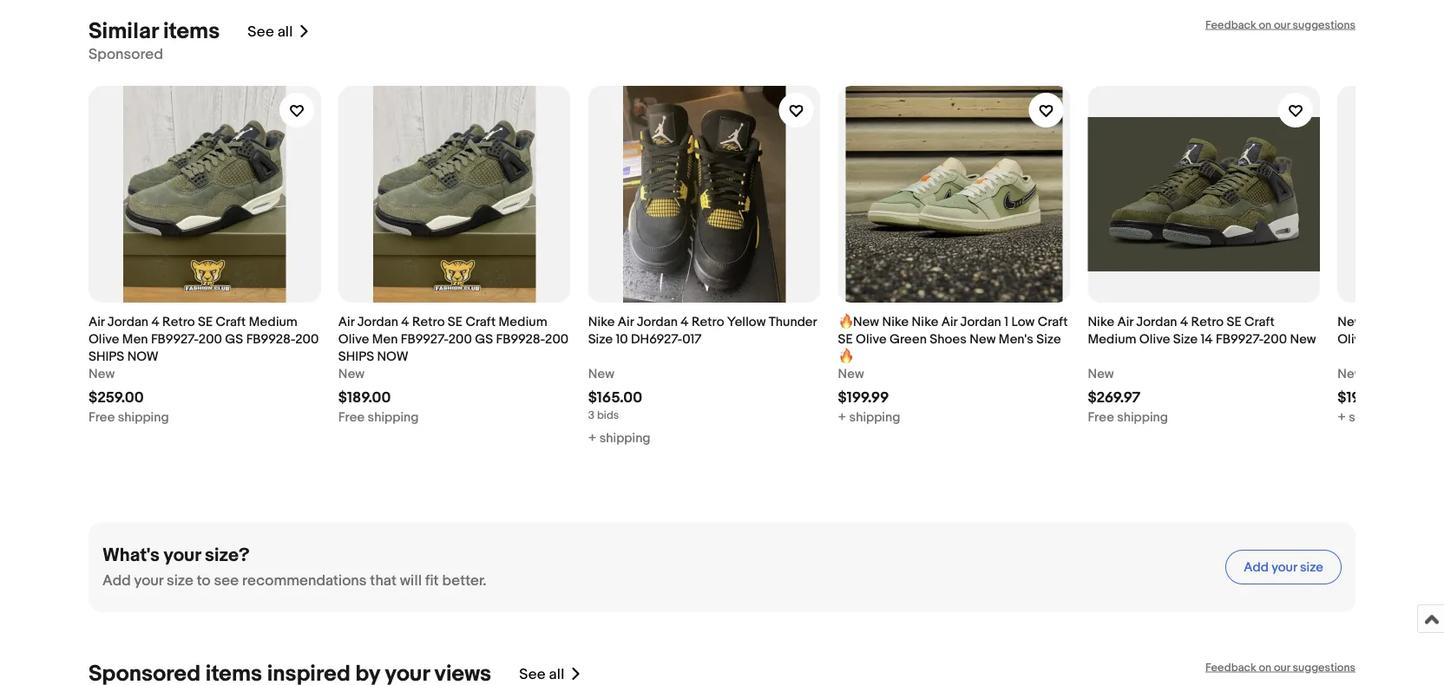Task type: vqa. For each thing, say whether or not it's contained in the screenshot.
Red Wing Boots 6.5 Black Mens Moc Toe 8890 seller
no



Task type: locate. For each thing, give the bounding box(es) containing it.
3 new text field from the left
[[838, 366, 865, 383]]

jordan up new $269.97 free shipping
[[1137, 314, 1178, 330]]

2 fb9927- from the left
[[401, 332, 449, 347]]

1 horizontal spatial $199.99 text field
[[1338, 389, 1389, 408]]

olive left 14 at the right
[[1140, 332, 1171, 347]]

men's
[[999, 332, 1034, 347]]

2 feedback on our suggestions link from the top
[[1206, 662, 1356, 675]]

2 size from the left
[[1037, 332, 1062, 347]]

0 horizontal spatial all
[[278, 23, 293, 41]]

3 air from the left
[[618, 314, 634, 330]]

size left 10
[[588, 332, 613, 347]]

fb9928- inside air jordan 4 retro se craft medium olive men fb9927-200 gs fb9928-200 ships now new $189.00 free shipping
[[496, 332, 545, 347]]

0 horizontal spatial free
[[89, 410, 115, 426]]

men inside air jordan 4 retro se craft medium olive men fb9927-200 gs fb9928-200 ships now new $189.00 free shipping
[[372, 332, 398, 347]]

0 vertical spatial see all
[[248, 23, 293, 41]]

$165.00
[[588, 389, 643, 408]]

1 horizontal spatial medium
[[499, 314, 548, 330]]

$259.00
[[89, 389, 144, 408]]

🔥
[[838, 314, 851, 330], [838, 349, 851, 365]]

2 olive from the left
[[339, 332, 369, 347]]

1 on from the top
[[1260, 18, 1272, 32]]

medium inside air jordan 4 retro se craft medium olive men fb9927-200 gs fb9928-200 ships now new $259.00 free shipping
[[249, 314, 298, 330]]

fb9928-
[[246, 332, 295, 347], [496, 332, 545, 347]]

2 horizontal spatial +
[[1338, 410, 1347, 426]]

4 inside nike air jordan 4 retro se craft medium olive size 14 fb9927-200 new
[[1181, 314, 1189, 330]]

olive inside air jordan 4 retro se craft medium olive men fb9927-200 gs fb9928-200 ships now new $259.00 free shipping
[[89, 332, 119, 347]]

3 nike from the left
[[912, 314, 939, 330]]

1 horizontal spatial men
[[372, 332, 398, 347]]

dh6927-
[[631, 332, 683, 347]]

gs
[[225, 332, 243, 347], [475, 332, 493, 347]]

air inside 🔥 new nike nike air jordan 1 low craft se olive green shoes new men's size 🔥 new $199.99 + shipping
[[942, 314, 958, 330]]

0 horizontal spatial size
[[588, 332, 613, 347]]

3 4 from the left
[[681, 314, 689, 330]]

1 horizontal spatial free shipping text field
[[1088, 409, 1169, 426]]

1 new text field from the left
[[339, 366, 365, 383]]

items
[[163, 18, 220, 45]]

1 gs from the left
[[225, 332, 243, 347]]

nike
[[588, 314, 615, 330], [883, 314, 909, 330], [912, 314, 939, 330], [1088, 314, 1115, 330], [1367, 314, 1394, 330]]

1 200 from the left
[[199, 332, 222, 347]]

our for feedback on our suggestions link for see all text box
[[1275, 662, 1291, 675]]

new inside new $165.00 3 bids + shipping
[[588, 366, 615, 382]]

shipping inside new $165.00 3 bids + shipping
[[600, 431, 651, 446]]

now inside air jordan 4 retro se craft medium olive men fb9927-200 gs fb9928-200 ships now new $189.00 free shipping
[[377, 349, 409, 365]]

0 horizontal spatial now
[[127, 349, 159, 365]]

gs inside air jordan 4 retro se craft medium olive men fb9927-200 gs fb9928-200 ships now new $189.00 free shipping
[[475, 332, 493, 347]]

1 $199.99 from the left
[[838, 389, 890, 408]]

1 suggestions from the top
[[1293, 18, 1356, 32]]

2 horizontal spatial free
[[1088, 410, 1115, 426]]

3 olive from the left
[[856, 332, 887, 347]]

add
[[1244, 560, 1269, 576], [102, 573, 131, 591]]

$165.00 text field
[[588, 389, 643, 408]]

2 retro from the left
[[412, 314, 445, 330]]

1 horizontal spatial see all
[[519, 666, 565, 684]]

new text field for $165.00
[[588, 366, 615, 383]]

1 fb9927- from the left
[[151, 332, 199, 347]]

1 free from the left
[[89, 410, 115, 426]]

0 horizontal spatial new text field
[[339, 366, 365, 383]]

0 vertical spatial feedback on our suggestions
[[1206, 18, 1356, 32]]

0 vertical spatial see all link
[[248, 18, 310, 45]]

shipping
[[118, 410, 169, 426], [368, 410, 419, 426], [850, 410, 901, 426], [1118, 410, 1169, 426], [1350, 410, 1401, 426], [600, 431, 651, 446]]

0 vertical spatial on
[[1260, 18, 1272, 32]]

size
[[588, 332, 613, 347], [1037, 332, 1062, 347], [1174, 332, 1198, 347]]

0 horizontal spatial see all link
[[248, 18, 310, 45]]

2 free shipping text field from the left
[[1088, 409, 1169, 426]]

1 our from the top
[[1275, 18, 1291, 32]]

5 jordan from the left
[[1137, 314, 1178, 330]]

se inside nike air jordan 4 retro se craft medium olive size 14 fb9927-200 new
[[1227, 314, 1242, 330]]

2 jordan from the left
[[357, 314, 399, 330]]

1 horizontal spatial free
[[339, 410, 365, 426]]

3 free from the left
[[1088, 410, 1115, 426]]

2 air from the left
[[339, 314, 355, 330]]

New text field
[[339, 366, 365, 383], [1338, 366, 1365, 383]]

1 horizontal spatial add
[[1244, 560, 1269, 576]]

0 horizontal spatial ships
[[89, 349, 124, 365]]

0 horizontal spatial fb9927-
[[151, 332, 199, 347]]

3 retro from the left
[[692, 314, 725, 330]]

1 horizontal spatial +
[[838, 410, 847, 426]]

retro inside air jordan 4 retro se craft medium olive men fb9927-200 gs fb9928-200 ships now new $189.00 free shipping
[[412, 314, 445, 330]]

1 new text field from the left
[[89, 366, 115, 383]]

0 vertical spatial suggestions
[[1293, 18, 1356, 32]]

jordan left 1
[[961, 314, 1002, 330]]

free down $259.00
[[89, 410, 115, 426]]

green
[[890, 332, 927, 347]]

1 vertical spatial all
[[549, 666, 565, 684]]

1 free shipping text field from the left
[[89, 409, 169, 426]]

0 vertical spatial feedback
[[1206, 18, 1257, 32]]

craft inside nike air jordan 4 retro se craft medium olive size 14 fb9927-200 new
[[1245, 314, 1275, 330]]

fb9927- inside air jordan 4 retro se craft medium olive men fb9927-200 gs fb9928-200 ships now new $189.00 free shipping
[[401, 332, 449, 347]]

4
[[151, 314, 160, 330], [401, 314, 410, 330], [681, 314, 689, 330], [1181, 314, 1189, 330]]

on for feedback on our suggestions link for see all text box
[[1260, 662, 1272, 675]]

0 horizontal spatial size
[[167, 573, 194, 591]]

size right men's at the right of page
[[1037, 332, 1062, 347]]

0 horizontal spatial add
[[102, 573, 131, 591]]

1 craft from the left
[[216, 314, 246, 330]]

jordan inside nike air jordan 4 retro yellow thunder size 10 dh6927-017
[[637, 314, 678, 330]]

see all link
[[248, 18, 310, 45], [519, 662, 582, 686]]

air up new $269.97 free shipping
[[1118, 314, 1134, 330]]

1 horizontal spatial new text field
[[1338, 366, 1365, 383]]

olive left green
[[856, 332, 887, 347]]

200
[[199, 332, 222, 347], [295, 332, 319, 347], [449, 332, 472, 347], [545, 332, 569, 347], [1264, 332, 1288, 347]]

ships for $189.00
[[339, 349, 374, 365]]

1 horizontal spatial $199.99
[[1338, 389, 1389, 408]]

1 horizontal spatial now
[[377, 349, 409, 365]]

0 vertical spatial 🔥
[[838, 314, 851, 330]]

2 nike from the left
[[883, 314, 909, 330]]

size inside nike air jordan 4 retro yellow thunder size 10 dh6927-017
[[588, 332, 613, 347]]

new $269.97 free shipping
[[1088, 366, 1169, 426]]

6 air from the left
[[1397, 314, 1413, 330]]

fb9927- inside nike air jordan 4 retro se craft medium olive size 14 fb9927-200 new
[[1217, 332, 1264, 347]]

gs inside air jordan 4 retro se craft medium olive men fb9927-200 gs fb9928-200 ships now new $259.00 free shipping
[[225, 332, 243, 347]]

Free shipping text field
[[89, 409, 169, 426], [1088, 409, 1169, 426]]

1 horizontal spatial all
[[549, 666, 565, 684]]

2 feedback on our suggestions from the top
[[1206, 662, 1356, 675]]

add inside what's your size? add your size to see recommendations that will fit better.
[[102, 573, 131, 591]]

4 nike from the left
[[1088, 314, 1115, 330]]

2 suggestions from the top
[[1293, 662, 1356, 675]]

4 inside air jordan 4 retro se craft medium olive men fb9927-200 gs fb9928-200 ships now new $259.00 free shipping
[[151, 314, 160, 330]]

see all link for feedback on our suggestions link for see all text box
[[519, 662, 582, 686]]

see
[[248, 23, 274, 41], [519, 666, 546, 684]]

+
[[838, 410, 847, 426], [1338, 410, 1347, 426], [588, 431, 597, 446]]

0 horizontal spatial $199.99
[[838, 389, 890, 408]]

men for $189.00
[[372, 332, 398, 347]]

men up $259.00
[[122, 332, 148, 347]]

size left 14 at the right
[[1174, 332, 1198, 347]]

add your size
[[1244, 560, 1324, 576]]

new text field up $189.00
[[339, 366, 365, 383]]

air up $189.00
[[339, 314, 355, 330]]

1 vertical spatial see
[[519, 666, 546, 684]]

2 4 from the left
[[401, 314, 410, 330]]

free inside air jordan 4 retro se craft medium olive men fb9927-200 gs fb9928-200 ships now new $259.00 free shipping
[[89, 410, 115, 426]]

ships up $189.00
[[339, 349, 374, 365]]

4 retro from the left
[[1192, 314, 1225, 330]]

New text field
[[89, 366, 115, 383], [588, 366, 615, 383], [838, 366, 865, 383], [1088, 366, 1115, 383]]

our for feedback on our suggestions link for see all text field on the left
[[1275, 18, 1291, 32]]

nike air jordan 4 retro yellow thunder size 10 dh6927-017
[[588, 314, 817, 347]]

0 horizontal spatial see
[[248, 23, 274, 41]]

men inside air jordan 4 retro se craft medium olive men fb9927-200 gs fb9928-200 ships now new $259.00 free shipping
[[122, 332, 148, 347]]

1 feedback from the top
[[1206, 18, 1257, 32]]

air left jorda
[[1397, 314, 1413, 330]]

5 nike from the left
[[1367, 314, 1394, 330]]

size
[[1301, 560, 1324, 576], [167, 573, 194, 591]]

fb9927-
[[151, 332, 199, 347], [401, 332, 449, 347], [1217, 332, 1264, 347]]

0 horizontal spatial medium
[[249, 314, 298, 330]]

see all
[[248, 23, 293, 41], [519, 666, 565, 684]]

all for see all text box
[[549, 666, 565, 684]]

air inside nike air jordan 4 retro yellow thunder size 10 dh6927-017
[[618, 314, 634, 330]]

2 free from the left
[[339, 410, 365, 426]]

shipping inside new $269.97 free shipping
[[1118, 410, 1169, 426]]

4 craft from the left
[[1245, 314, 1275, 330]]

1 vertical spatial see all
[[519, 666, 565, 684]]

$259.00 text field
[[89, 389, 144, 408]]

now for $189.00
[[377, 349, 409, 365]]

air
[[89, 314, 105, 330], [339, 314, 355, 330], [618, 314, 634, 330], [942, 314, 958, 330], [1118, 314, 1134, 330], [1397, 314, 1413, 330]]

fb9927- inside air jordan 4 retro se craft medium olive men fb9927-200 gs fb9928-200 ships now new $259.00 free shipping
[[151, 332, 199, 347]]

free down $269.97 text field
[[1088, 410, 1115, 426]]

1 4 from the left
[[151, 314, 160, 330]]

1 horizontal spatial fb9927-
[[401, 332, 449, 347]]

shoes
[[930, 332, 967, 347]]

3 jordan from the left
[[637, 314, 678, 330]]

se
[[198, 314, 213, 330], [448, 314, 463, 330], [1227, 314, 1242, 330], [838, 332, 853, 347]]

2 horizontal spatial fb9927-
[[1217, 332, 1264, 347]]

1 vertical spatial suggestions
[[1293, 662, 1356, 675]]

1 olive from the left
[[89, 332, 119, 347]]

1 horizontal spatial size
[[1037, 332, 1062, 347]]

now inside air jordan 4 retro se craft medium olive men fb9927-200 gs fb9928-200 ships now new $259.00 free shipping
[[127, 349, 159, 365]]

ships inside air jordan 4 retro se craft medium olive men fb9927-200 gs fb9928-200 ships now new $189.00 free shipping
[[339, 349, 374, 365]]

2 ships from the left
[[339, 349, 374, 365]]

free
[[89, 410, 115, 426], [339, 410, 365, 426], [1088, 410, 1115, 426]]

4 jordan from the left
[[961, 314, 1002, 330]]

1 vertical spatial feedback on our suggestions link
[[1206, 662, 1356, 675]]

se inside air jordan 4 retro se craft medium olive men fb9927-200 gs fb9928-200 ships now new $189.00 free shipping
[[448, 314, 463, 330]]

2 craft from the left
[[466, 314, 496, 330]]

fb9927- for $259.00
[[151, 332, 199, 347]]

3 craft from the left
[[1038, 314, 1069, 330]]

0 horizontal spatial men
[[122, 332, 148, 347]]

2 men from the left
[[372, 332, 398, 347]]

air up 10
[[618, 314, 634, 330]]

se inside 🔥 new nike nike air jordan 1 low craft se olive green shoes new men's size 🔥 new $199.99 + shipping
[[838, 332, 853, 347]]

1 ships from the left
[[89, 349, 124, 365]]

olive up $259.00
[[89, 332, 119, 347]]

0 horizontal spatial $199.99 text field
[[838, 389, 890, 408]]

jordan
[[108, 314, 149, 330], [357, 314, 399, 330], [637, 314, 678, 330], [961, 314, 1002, 330], [1137, 314, 1178, 330]]

see all link for feedback on our suggestions link for see all text field on the left
[[248, 18, 310, 45]]

1 horizontal spatial ships
[[339, 349, 374, 365]]

2 horizontal spatial + shipping text field
[[1338, 409, 1401, 426]]

medium
[[249, 314, 298, 330], [499, 314, 548, 330], [1088, 332, 1137, 347]]

3 200 from the left
[[449, 332, 472, 347]]

1 nike from the left
[[588, 314, 615, 330]]

feedback for feedback on our suggestions link for see all text box
[[1206, 662, 1257, 675]]

craft inside air jordan 4 retro se craft medium olive men fb9927-200 gs fb9928-200 ships now new $259.00 free shipping
[[216, 314, 246, 330]]

1 vertical spatial 🔥
[[838, 349, 851, 365]]

your
[[164, 544, 201, 567], [1272, 560, 1298, 576], [134, 573, 163, 591]]

3 fb9927- from the left
[[1217, 332, 1264, 347]]

medium for $259.00
[[249, 314, 298, 330]]

2 on from the top
[[1260, 662, 1272, 675]]

free shipping text field down $259.00
[[89, 409, 169, 426]]

new
[[853, 314, 880, 330], [1338, 314, 1365, 330], [970, 332, 996, 347], [1291, 332, 1317, 347], [89, 366, 115, 382], [339, 366, 365, 382], [588, 366, 615, 382], [838, 366, 865, 382], [1088, 366, 1115, 382], [1338, 366, 1365, 382]]

now up $189.00
[[377, 349, 409, 365]]

2 horizontal spatial medium
[[1088, 332, 1137, 347]]

free inside new $269.97 free shipping
[[1088, 410, 1115, 426]]

5 air from the left
[[1118, 314, 1134, 330]]

2 feedback from the top
[[1206, 662, 1257, 675]]

feedback
[[1206, 18, 1257, 32], [1206, 662, 1257, 675]]

free shipping text field for $269.97
[[1088, 409, 1169, 426]]

2 $199.99 from the left
[[1338, 389, 1389, 408]]

size inside 🔥 new nike nike air jordan 1 low craft se olive green shoes new men's size 🔥 new $199.99 + shipping
[[1037, 332, 1062, 347]]

jordan up dh6927-
[[637, 314, 678, 330]]

0 vertical spatial feedback on our suggestions link
[[1206, 18, 1356, 32]]

1 feedback on our suggestions from the top
[[1206, 18, 1356, 32]]

ships inside air jordan 4 retro se craft medium olive men fb9927-200 gs fb9928-200 ships now new $259.00 free shipping
[[89, 349, 124, 365]]

suggestions
[[1293, 18, 1356, 32], [1293, 662, 1356, 675]]

retro
[[162, 314, 195, 330], [412, 314, 445, 330], [692, 314, 725, 330], [1192, 314, 1225, 330]]

air inside nike air jordan 4 retro se craft medium olive size 14 fb9927-200 new
[[1118, 314, 1134, 330]]

1 men from the left
[[122, 332, 148, 347]]

air up shoes
[[942, 314, 958, 330]]

your for size
[[1272, 560, 1298, 576]]

0 horizontal spatial free shipping text field
[[89, 409, 169, 426]]

1 $199.99 text field from the left
[[838, 389, 890, 408]]

4 inside nike air jordan 4 retro yellow thunder size 10 dh6927-017
[[681, 314, 689, 330]]

ships
[[89, 349, 124, 365], [339, 349, 374, 365]]

feedback on our suggestions link
[[1206, 18, 1356, 32], [1206, 662, 1356, 675]]

1 air from the left
[[89, 314, 105, 330]]

0 vertical spatial our
[[1275, 18, 1291, 32]]

air inside new nike air jorda
[[1397, 314, 1413, 330]]

1 vertical spatial our
[[1275, 662, 1291, 675]]

1 now from the left
[[127, 349, 159, 365]]

low
[[1012, 314, 1035, 330]]

craft inside 🔥 new nike nike air jordan 1 low craft se olive green shoes new men's size 🔥 new $199.99 + shipping
[[1038, 314, 1069, 330]]

1 horizontal spatial gs
[[475, 332, 493, 347]]

1 horizontal spatial see
[[519, 666, 546, 684]]

new text field down new nike air jorda
[[1338, 366, 1365, 383]]

$199.99
[[838, 389, 890, 408], [1338, 389, 1389, 408]]

on
[[1260, 18, 1272, 32], [1260, 662, 1272, 675]]

air up $259.00
[[89, 314, 105, 330]]

your for size?
[[164, 544, 201, 567]]

free for $259.00
[[89, 410, 115, 426]]

our
[[1275, 18, 1291, 32], [1275, 662, 1291, 675]]

4 new text field from the left
[[1088, 366, 1115, 383]]

5 200 from the left
[[1264, 332, 1288, 347]]

2 our from the top
[[1275, 662, 1291, 675]]

+ shipping text field
[[838, 409, 901, 426], [1338, 409, 1401, 426], [588, 430, 651, 447]]

0 horizontal spatial + shipping text field
[[588, 430, 651, 447]]

similar items
[[89, 18, 220, 45]]

2 horizontal spatial size
[[1174, 332, 1198, 347]]

0 vertical spatial all
[[278, 23, 293, 41]]

$199.99 text field
[[838, 389, 890, 408], [1338, 389, 1389, 408]]

new $199.99 + shipping
[[1338, 366, 1401, 426]]

2 $199.99 text field from the left
[[1338, 389, 1389, 408]]

2 gs from the left
[[475, 332, 493, 347]]

2 new text field from the left
[[588, 366, 615, 383]]

jordan up $189.00
[[357, 314, 399, 330]]

0 horizontal spatial fb9928-
[[246, 332, 295, 347]]

men up $189.00
[[372, 332, 398, 347]]

now
[[127, 349, 159, 365], [377, 349, 409, 365]]

free down $189.00
[[339, 410, 365, 426]]

feedback for feedback on our suggestions link for see all text field on the left
[[1206, 18, 1257, 32]]

4 4 from the left
[[1181, 314, 1189, 330]]

3 bids text field
[[588, 409, 619, 422]]

1 retro from the left
[[162, 314, 195, 330]]

2 new text field from the left
[[1338, 366, 1365, 383]]

fit
[[425, 573, 439, 591]]

air jordan 4 retro se craft medium olive men fb9927-200 gs fb9928-200 ships now new $259.00 free shipping
[[89, 314, 319, 426]]

men
[[122, 332, 148, 347], [372, 332, 398, 347]]

all
[[278, 23, 293, 41], [549, 666, 565, 684]]

1 horizontal spatial size
[[1301, 560, 1324, 576]]

0 horizontal spatial +
[[588, 431, 597, 446]]

retro inside nike air jordan 4 retro se craft medium olive size 14 fb9927-200 new
[[1192, 314, 1225, 330]]

0 horizontal spatial see all
[[248, 23, 293, 41]]

ships up $259.00
[[89, 349, 124, 365]]

jordan inside nike air jordan 4 retro se craft medium olive size 14 fb9927-200 new
[[1137, 314, 1178, 330]]

0 vertical spatial see
[[248, 23, 274, 41]]

free shipping text field for $259.00
[[89, 409, 169, 426]]

$189.00
[[339, 389, 391, 408]]

$269.97
[[1088, 389, 1141, 408]]

jordan up $259.00
[[108, 314, 149, 330]]

2 fb9928- from the left
[[496, 332, 545, 347]]

1 jordan from the left
[[108, 314, 149, 330]]

1 size from the left
[[588, 332, 613, 347]]

0 horizontal spatial gs
[[225, 332, 243, 347]]

1 vertical spatial feedback on our suggestions
[[1206, 662, 1356, 675]]

recommendations
[[242, 573, 367, 591]]

2 now from the left
[[377, 349, 409, 365]]

craft inside air jordan 4 retro se craft medium olive men fb9927-200 gs fb9928-200 ships now new $189.00 free shipping
[[466, 314, 496, 330]]

1 horizontal spatial + shipping text field
[[838, 409, 901, 426]]

nike inside nike air jordan 4 retro yellow thunder size 10 dh6927-017
[[588, 314, 615, 330]]

free inside air jordan 4 retro se craft medium olive men fb9927-200 gs fb9928-200 ships now new $189.00 free shipping
[[339, 410, 365, 426]]

fb9928- inside air jordan 4 retro se craft medium olive men fb9927-200 gs fb9928-200 ships now new $259.00 free shipping
[[246, 332, 295, 347]]

add your size button
[[1226, 551, 1342, 585]]

olive up $189.00
[[339, 332, 369, 347]]

new text field for $269.97
[[1088, 366, 1115, 383]]

olive
[[89, 332, 119, 347], [339, 332, 369, 347], [856, 332, 887, 347], [1140, 332, 1171, 347]]

1 vertical spatial on
[[1260, 662, 1272, 675]]

new text field for $199.99
[[838, 366, 865, 383]]

1 feedback on our suggestions link from the top
[[1206, 18, 1356, 32]]

+ inside new $165.00 3 bids + shipping
[[588, 431, 597, 446]]

feedback on our suggestions
[[1206, 18, 1356, 32], [1206, 662, 1356, 675]]

craft
[[216, 314, 246, 330], [466, 314, 496, 330], [1038, 314, 1069, 330], [1245, 314, 1275, 330]]

+ inside 🔥 new nike nike air jordan 1 low craft se olive green shoes new men's size 🔥 new $199.99 + shipping
[[838, 410, 847, 426]]

1 horizontal spatial see all link
[[519, 662, 582, 686]]

free shipping text field down $269.97 text field
[[1088, 409, 1169, 426]]

1 vertical spatial feedback
[[1206, 662, 1257, 675]]

1 fb9928- from the left
[[246, 332, 295, 347]]

retro inside air jordan 4 retro se craft medium olive men fb9927-200 gs fb9928-200 ships now new $259.00 free shipping
[[162, 314, 195, 330]]

medium inside air jordan 4 retro se craft medium olive men fb9927-200 gs fb9928-200 ships now new $189.00 free shipping
[[499, 314, 548, 330]]

better.
[[442, 573, 487, 591]]

1 horizontal spatial fb9928-
[[496, 332, 545, 347]]

1 vertical spatial see all link
[[519, 662, 582, 686]]

4 olive from the left
[[1140, 332, 1171, 347]]

now up $259.00
[[127, 349, 159, 365]]

4 air from the left
[[942, 314, 958, 330]]

3 size from the left
[[1174, 332, 1198, 347]]

your inside button
[[1272, 560, 1298, 576]]



Task type: describe. For each thing, give the bounding box(es) containing it.
new text field for $199.99
[[1338, 366, 1365, 383]]

se inside air jordan 4 retro se craft medium olive men fb9927-200 gs fb9928-200 ships now new $259.00 free shipping
[[198, 314, 213, 330]]

$269.97 text field
[[1088, 389, 1141, 408]]

yellow
[[728, 314, 766, 330]]

what's your size? add your size to see recommendations that will fit better.
[[102, 544, 487, 591]]

free for $189.00
[[339, 410, 365, 426]]

$199.99 text field for new
[[838, 389, 890, 408]]

feedback on our suggestions for feedback on our suggestions link for see all text field on the left
[[1206, 18, 1356, 32]]

200 inside nike air jordan 4 retro se craft medium olive size 14 fb9927-200 new
[[1264, 332, 1288, 347]]

jorda
[[1416, 314, 1445, 330]]

new inside air jordan 4 retro se craft medium olive men fb9927-200 gs fb9928-200 ships now new $259.00 free shipping
[[89, 366, 115, 382]]

similar
[[89, 18, 158, 45]]

gs for $189.00
[[475, 332, 493, 347]]

ships for $259.00
[[89, 349, 124, 365]]

14
[[1201, 332, 1214, 347]]

Free shipping text field
[[339, 409, 419, 426]]

new text field for $259.00
[[89, 366, 115, 383]]

new inside new $199.99 + shipping
[[1338, 366, 1365, 382]]

jordan inside air jordan 4 retro se craft medium olive men fb9927-200 gs fb9928-200 ships now new $189.00 free shipping
[[357, 314, 399, 330]]

see for see all text field on the left
[[248, 23, 274, 41]]

+ shipping text field for $165.00
[[588, 430, 651, 447]]

thunder
[[769, 314, 817, 330]]

olive inside air jordan 4 retro se craft medium olive men fb9927-200 gs fb9928-200 ships now new $189.00 free shipping
[[339, 332, 369, 347]]

new text field for $189.00
[[339, 366, 365, 383]]

4 200 from the left
[[545, 332, 569, 347]]

suggestions for see all text field on the left
[[1293, 18, 1356, 32]]

retro inside nike air jordan 4 retro yellow thunder size 10 dh6927-017
[[692, 314, 725, 330]]

2 🔥 from the top
[[838, 349, 851, 365]]

3
[[588, 409, 595, 422]]

size?
[[205, 544, 250, 567]]

feedback on our suggestions for feedback on our suggestions link for see all text box
[[1206, 662, 1356, 675]]

feedback on our suggestions link for see all text field on the left
[[1206, 18, 1356, 32]]

fb9927- for $189.00
[[401, 332, 449, 347]]

$199.99 inside 🔥 new nike nike air jordan 1 low craft se olive green shoes new men's size 🔥 new $199.99 + shipping
[[838, 389, 890, 408]]

see all for see all text field on the left
[[248, 23, 293, 41]]

1
[[1005, 314, 1009, 330]]

all for see all text field on the left
[[278, 23, 293, 41]]

$199.99 text field for $199.99
[[1338, 389, 1389, 408]]

+ inside new $199.99 + shipping
[[1338, 410, 1347, 426]]

medium for $189.00
[[499, 314, 548, 330]]

gs for $259.00
[[225, 332, 243, 347]]

4 inside air jordan 4 retro se craft medium olive men fb9927-200 gs fb9928-200 ships now new $189.00 free shipping
[[401, 314, 410, 330]]

size inside nike air jordan 4 retro se craft medium olive size 14 fb9927-200 new
[[1174, 332, 1198, 347]]

that
[[370, 573, 397, 591]]

$199.99 inside new $199.99 + shipping
[[1338, 389, 1389, 408]]

olive inside 🔥 new nike nike air jordan 1 low craft se olive green shoes new men's size 🔥 new $199.99 + shipping
[[856, 332, 887, 347]]

new inside nike air jordan 4 retro se craft medium olive size 14 fb9927-200 new
[[1291, 332, 1317, 347]]

size inside what's your size? add your size to see recommendations that will fit better.
[[167, 573, 194, 591]]

new inside new nike air jorda
[[1338, 314, 1365, 330]]

air jordan 4 retro se craft medium olive men fb9927-200 gs fb9928-200 ships now new $189.00 free shipping
[[339, 314, 569, 426]]

🔥 new nike nike air jordan 1 low craft se olive green shoes new men's size 🔥 new $199.99 + shipping
[[838, 314, 1069, 426]]

shipping inside 🔥 new nike nike air jordan 1 low craft se olive green shoes new men's size 🔥 new $199.99 + shipping
[[850, 410, 901, 426]]

new nike air jorda
[[1338, 314, 1445, 347]]

olive inside nike air jordan 4 retro se craft medium olive size 14 fb9927-200 new
[[1140, 332, 1171, 347]]

See all text field
[[519, 666, 565, 684]]

now for $259.00
[[127, 349, 159, 365]]

see for see all text box
[[519, 666, 546, 684]]

new $165.00 3 bids + shipping
[[588, 366, 651, 446]]

+ shipping text field for new
[[838, 409, 901, 426]]

will
[[400, 573, 422, 591]]

add inside button
[[1244, 560, 1269, 576]]

on for feedback on our suggestions link for see all text field on the left
[[1260, 18, 1272, 32]]

See all text field
[[248, 23, 293, 41]]

$189.00 text field
[[339, 389, 391, 408]]

to
[[197, 573, 211, 591]]

jordan inside air jordan 4 retro se craft medium olive men fb9927-200 gs fb9928-200 ships now new $259.00 free shipping
[[108, 314, 149, 330]]

shipping inside air jordan 4 retro se craft medium olive men fb9927-200 gs fb9928-200 ships now new $189.00 free shipping
[[368, 410, 419, 426]]

men for $259.00
[[122, 332, 148, 347]]

1 🔥 from the top
[[838, 314, 851, 330]]

shipping inside air jordan 4 retro se craft medium olive men fb9927-200 gs fb9928-200 ships now new $259.00 free shipping
[[118, 410, 169, 426]]

Sponsored text field
[[89, 45, 163, 63]]

air inside air jordan 4 retro se craft medium olive men fb9927-200 gs fb9928-200 ships now new $259.00 free shipping
[[89, 314, 105, 330]]

new inside air jordan 4 retro se craft medium olive men fb9927-200 gs fb9928-200 ships now new $189.00 free shipping
[[339, 366, 365, 382]]

017
[[683, 332, 702, 347]]

new inside new $269.97 free shipping
[[1088, 366, 1115, 382]]

nike air jordan 4 retro se craft medium olive size 14 fb9927-200 new
[[1088, 314, 1317, 347]]

bids
[[597, 409, 619, 422]]

10
[[616, 332, 628, 347]]

suggestions for see all text box
[[1293, 662, 1356, 675]]

what's
[[102, 544, 160, 567]]

see all for see all text box
[[519, 666, 565, 684]]

fb9928- for $259.00
[[246, 332, 295, 347]]

Add your size to see recommendations that will fit better. text field
[[102, 573, 487, 591]]

+ shipping text field for $199.99
[[1338, 409, 1401, 426]]

feedback on our suggestions link for see all text box
[[1206, 662, 1356, 675]]

see
[[214, 573, 239, 591]]

air inside air jordan 4 retro se craft medium olive men fb9927-200 gs fb9928-200 ships now new $189.00 free shipping
[[339, 314, 355, 330]]

fb9928- for $189.00
[[496, 332, 545, 347]]

nike inside new nike air jorda
[[1367, 314, 1394, 330]]

2 200 from the left
[[295, 332, 319, 347]]

nike inside nike air jordan 4 retro se craft medium olive size 14 fb9927-200 new
[[1088, 314, 1115, 330]]

jordan inside 🔥 new nike nike air jordan 1 low craft se olive green shoes new men's size 🔥 new $199.99 + shipping
[[961, 314, 1002, 330]]

medium inside nike air jordan 4 retro se craft medium olive size 14 fb9927-200 new
[[1088, 332, 1137, 347]]

size inside button
[[1301, 560, 1324, 576]]

shipping inside new $199.99 + shipping
[[1350, 410, 1401, 426]]

sponsored
[[89, 45, 163, 63]]



